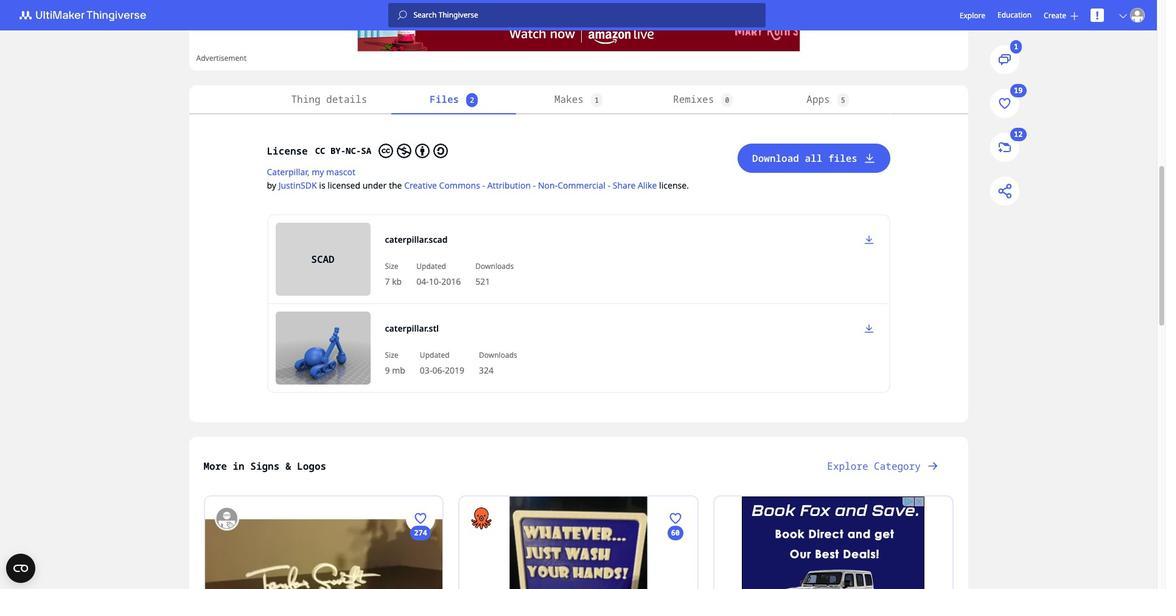 Task type: locate. For each thing, give the bounding box(es) containing it.
1 horizontal spatial avatar image
[[469, 506, 494, 531]]

- right commons
[[482, 180, 485, 191]]

1 horizontal spatial -
[[533, 180, 536, 191]]

!
[[1096, 8, 1099, 23]]

0 horizontal spatial explore
[[827, 460, 868, 473]]

1 horizontal spatial 1
[[1014, 42, 1019, 52]]

downloads up 521
[[476, 261, 514, 271]]

04-
[[417, 276, 429, 287]]

1 vertical spatial advertisement element
[[742, 497, 925, 589]]

1 vertical spatial 1
[[595, 95, 599, 105]]

1 vertical spatial downloads
[[479, 350, 517, 360]]

1
[[1014, 42, 1019, 52], [595, 95, 599, 105]]

size up 9
[[385, 350, 398, 360]]

creative commons - attribution - non-commercial - share alike link
[[404, 180, 657, 191]]

2 horizontal spatial -
[[608, 180, 611, 191]]

avatar image for thumbnail representing taylor swift signature logo - decoration
[[215, 506, 239, 531]]

download
[[752, 152, 799, 165]]

downloads
[[476, 261, 514, 271], [479, 350, 517, 360]]

0 vertical spatial updated
[[417, 261, 446, 271]]

commons
[[439, 180, 480, 191]]

1 horizontal spatial explore
[[960, 10, 986, 20]]

2 size from the top
[[385, 350, 398, 360]]

explore left education link
[[960, 10, 986, 20]]

-
[[482, 180, 485, 191], [533, 180, 536, 191], [608, 180, 611, 191]]

more in signs & logos
[[204, 460, 326, 473]]

explore left category
[[827, 460, 868, 473]]

licensed
[[328, 180, 360, 191]]

size up 7 on the left top of the page
[[385, 261, 398, 271]]

cc
[[315, 145, 325, 156]]

is
[[319, 180, 325, 191]]

size inside size 7 kb
[[385, 261, 398, 271]]

category
[[874, 460, 921, 473]]

downloads up 324
[[479, 350, 517, 360]]

- left share
[[608, 180, 611, 191]]

1 size from the top
[[385, 261, 398, 271]]

2
[[470, 95, 474, 105]]

2019
[[445, 365, 464, 376]]

kb
[[392, 276, 402, 287]]

Search Thingiverse text field
[[407, 10, 766, 20]]

makerbot logo image
[[12, 8, 161, 23]]

1 down education link
[[1014, 42, 1019, 52]]

! link
[[1091, 8, 1104, 23]]

size inside size 9 mb
[[385, 350, 398, 360]]

share
[[613, 180, 636, 191]]

0 vertical spatial downloads
[[476, 261, 514, 271]]

- left non-
[[533, 180, 536, 191]]

the
[[389, 180, 402, 191]]

attribution
[[487, 180, 531, 191]]

0
[[725, 95, 730, 105]]

updated inside 'updated 03-06-2019'
[[420, 350, 450, 360]]

download all files button
[[738, 144, 890, 173]]

advertisement element
[[357, 0, 800, 52], [742, 497, 925, 589]]

1 right makes
[[595, 95, 599, 105]]

license.
[[659, 180, 689, 191]]

scad
[[311, 253, 335, 266]]

explore category
[[827, 460, 921, 473]]

justinsdk link
[[279, 180, 317, 191]]

updated inside "updated 04-10-2016"
[[417, 261, 446, 271]]

0 horizontal spatial avatar image
[[215, 506, 239, 531]]

0 vertical spatial advertisement element
[[357, 0, 800, 52]]

explore button
[[960, 10, 986, 20]]

1 vertical spatial explore
[[827, 460, 868, 473]]

my
[[312, 166, 324, 178]]

commercial
[[558, 180, 606, 191]]

1 - from the left
[[482, 180, 485, 191]]

caterpillar.stl
[[385, 323, 439, 334]]

10-
[[429, 276, 442, 287]]

2016
[[442, 276, 461, 287]]

preview of a 3d printable part image
[[275, 312, 370, 385]]

updated up 10- on the top
[[417, 261, 446, 271]]

0 horizontal spatial -
[[482, 180, 485, 191]]

274
[[414, 528, 427, 538]]

0 vertical spatial explore
[[960, 10, 986, 20]]

avatar image
[[1130, 8, 1145, 23], [215, 506, 239, 531], [469, 506, 494, 531]]

explore
[[960, 10, 986, 20], [827, 460, 868, 473]]

size for kb
[[385, 261, 398, 271]]

12
[[1014, 129, 1023, 140]]

size 9 mb
[[385, 350, 405, 376]]

create
[[1044, 10, 1066, 20]]

apps
[[807, 93, 830, 106]]

1 vertical spatial updated
[[420, 350, 450, 360]]

all
[[805, 152, 823, 165]]

9
[[385, 365, 390, 376]]

0 vertical spatial size
[[385, 261, 398, 271]]

search control image
[[398, 10, 407, 20]]

caterpillar.scad
[[385, 234, 448, 245]]

updated
[[417, 261, 446, 271], [420, 350, 450, 360]]

1 vertical spatial size
[[385, 350, 398, 360]]

downloads for 521
[[476, 261, 514, 271]]

3 - from the left
[[608, 180, 611, 191]]

makes
[[554, 93, 584, 106]]

size 7 kb
[[385, 261, 402, 287]]

updated up 06-
[[420, 350, 450, 360]]

0 horizontal spatial 1
[[595, 95, 599, 105]]

size
[[385, 261, 398, 271], [385, 350, 398, 360]]

justinsdk
[[279, 180, 317, 191]]



Task type: vqa. For each thing, say whether or not it's contained in the screenshot.


Task type: describe. For each thing, give the bounding box(es) containing it.
downloads 324
[[479, 350, 517, 376]]

by-
[[330, 145, 346, 156]]

remixes
[[673, 93, 714, 106]]

nc-
[[346, 145, 361, 156]]

create button
[[1044, 10, 1079, 20]]

license
[[267, 144, 308, 158]]

updated for 04-
[[417, 261, 446, 271]]

2 horizontal spatial avatar image
[[1130, 8, 1145, 23]]

caterpillar,
[[267, 166, 310, 178]]

non-
[[538, 180, 558, 191]]

updated 04-10-2016
[[417, 261, 461, 287]]

advertisement
[[196, 53, 247, 63]]

files
[[430, 93, 459, 106]]

mb
[[392, 365, 405, 376]]

updated for 03-
[[420, 350, 450, 360]]

avatar image for thumbnail representing big foot whatever just wash your hands bathroom sign
[[469, 506, 494, 531]]

plusicon image
[[1071, 12, 1079, 20]]

caterpillar, my mascot by justinsdk is licensed under the creative commons - attribution - non-commercial - share alike license.
[[267, 166, 689, 191]]

signs
[[250, 460, 280, 473]]

19
[[1014, 85, 1023, 96]]

caterpillar, my mascot link
[[267, 166, 355, 178]]

03-
[[420, 365, 432, 376]]

thing details
[[291, 93, 367, 106]]

324
[[479, 365, 494, 376]]

thumbnail representing big foot whatever just wash your hands bathroom sign image
[[460, 497, 698, 589]]

creative
[[404, 180, 437, 191]]

2 - from the left
[[533, 180, 536, 191]]

downloads for 324
[[479, 350, 517, 360]]

alike
[[638, 180, 657, 191]]

downloads 521
[[476, 261, 514, 287]]

files
[[828, 152, 858, 165]]

0 vertical spatial 1
[[1014, 42, 1019, 52]]

explore category link
[[813, 452, 954, 481]]

&
[[285, 460, 291, 473]]

thing details button
[[267, 85, 392, 114]]

thing
[[291, 93, 320, 106]]

sa
[[361, 145, 371, 156]]

06-
[[432, 365, 445, 376]]

explore for explore button
[[960, 10, 986, 20]]

explore for explore category
[[827, 460, 868, 473]]

thumbnail representing taylor swift signature logo - decoration image
[[205, 497, 443, 589]]

education link
[[998, 9, 1032, 22]]

under
[[363, 180, 387, 191]]

updated 03-06-2019
[[420, 350, 464, 376]]

more
[[204, 460, 227, 473]]

cc by-nc-sa
[[315, 145, 371, 156]]

in
[[233, 460, 245, 473]]

size for mb
[[385, 350, 398, 360]]

60
[[671, 528, 680, 538]]

by
[[267, 180, 276, 191]]

5
[[841, 95, 845, 105]]

7
[[385, 276, 390, 287]]

details
[[326, 93, 367, 106]]

521
[[476, 276, 490, 287]]

download all files
[[752, 152, 858, 165]]

open widget image
[[6, 554, 35, 583]]

logos
[[297, 460, 326, 473]]

education
[[998, 10, 1032, 20]]

mascot
[[326, 166, 355, 178]]



